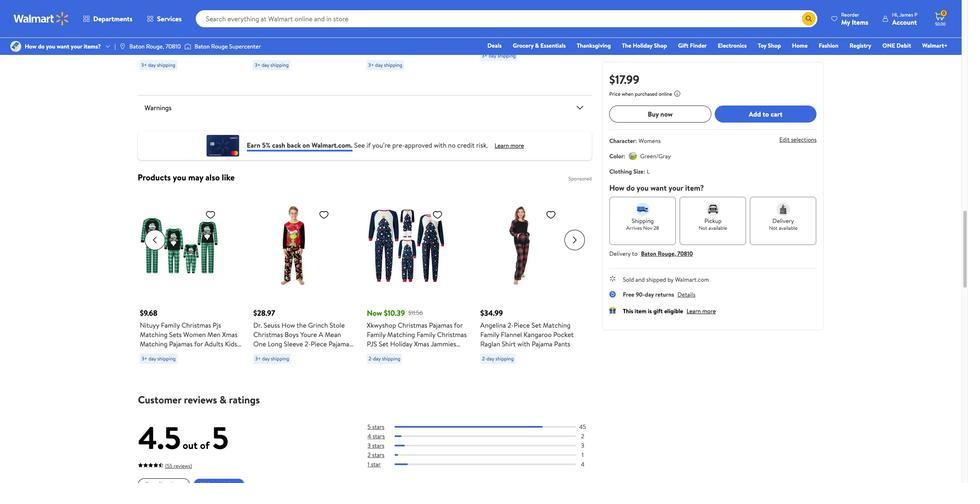 Task type: vqa. For each thing, say whether or not it's contained in the screenshot.


Task type: describe. For each thing, give the bounding box(es) containing it.
 image for baton rouge, 70810
[[119, 43, 126, 50]]

approved
[[405, 140, 432, 150]]

home
[[792, 41, 808, 50]]

add to favorites list, angelina 2-piece set matching family flannel kangaroo pocket raglan shirt with pajama pants image
[[546, 210, 556, 220]]

stars for 2 stars
[[372, 451, 384, 460]]

adult,unisex
[[367, 63, 404, 72]]

0 vertical spatial with
[[434, 140, 447, 150]]

green/gray
[[640, 152, 671, 161]]

xkwyshop
[[367, 321, 396, 330]]

shipping down 12
[[498, 52, 516, 59]]

sponsored
[[569, 175, 592, 182]]

grinch for matching
[[193, 26, 213, 35]]

set inside matching family christmas pajamas women's grinch 2- piece pajama set
[[180, 35, 189, 44]]

1 horizontal spatial xmas
[[222, 330, 238, 339]]

day inside $28.97 dr. seuss how the grinch stole christmas boys youre a mean one long sleeve 2-piece pajama set, grinch, size: 6 3+ day shipping
[[262, 355, 270, 362]]

do for how do you want your items?
[[38, 42, 45, 51]]

0
[[943, 9, 946, 17]]

previous slide for products you may also like list image
[[145, 230, 165, 250]]

: for character
[[636, 137, 637, 145]]

this
[[623, 307, 634, 316]]

walmart.com
[[675, 276, 709, 284]]

$28.97 dr. seuss how the grinch stole christmas boys youre a mean one long sleeve 2-piece pajama set, grinch, size: 6 3+ day shipping
[[253, 308, 349, 362]]

buy
[[648, 109, 659, 119]]

gift finder link
[[675, 41, 711, 50]]

shipping inside $9.68 nituyy family christmas pjs matching sets women men xmas matching pajamas for adults kids holiday xmas sleepwear set 3+ day shipping
[[157, 355, 176, 362]]

stars for 5 stars
[[372, 423, 384, 431]]

stars for 3 stars
[[372, 442, 384, 450]]

baton rouge, 70810 button
[[641, 250, 693, 258]]

pocket
[[554, 330, 574, 339]]

pajama inside $34.99 angelina 2-piece set matching family flannel kangaroo pocket raglan shirt with pajama pants
[[532, 339, 553, 349]]

nov
[[643, 224, 653, 232]]

(55
[[165, 463, 172, 470]]

shop inside the holiday shop link
[[654, 41, 667, 50]]

merry
[[388, 16, 406, 26]]

arrives
[[627, 224, 642, 232]]

day inside "now $10.39 $11.56 xkwyshop christmas pajamas for family matching family christmas pjs set holiday xmas jammies sleepwear for women men 2-day shipping"
[[373, 355, 381, 362]]

Search search field
[[196, 10, 818, 27]]

pajama inside matching family christmas pajamas women's grinch 2- piece pajama set
[[157, 35, 178, 44]]

edit
[[780, 136, 790, 144]]

earn 5% cash back on walmart.com. see if you're pre-approved with no credit risk.
[[247, 140, 488, 150]]

edit selections button
[[780, 136, 817, 144]]

your for items?
[[71, 42, 82, 51]]

you for how do you want your items?
[[46, 42, 55, 51]]

pajamas inside "now $10.39 $11.56 xkwyshop christmas pajamas for family matching family christmas pjs set holiday xmas jammies sleepwear for women men 2-day shipping"
[[429, 321, 453, 330]]

0 vertical spatial &
[[535, 41, 539, 50]]

0 horizontal spatial 5
[[212, 417, 229, 459]]

buy now button
[[610, 106, 712, 123]]

do for how do you want your item?
[[627, 183, 635, 193]]

0 horizontal spatial xmas
[[164, 349, 179, 358]]

to for add
[[763, 109, 769, 119]]

bandana for jolly jammies pet matching family pajamas print bandana
[[542, 26, 567, 35]]

when
[[622, 90, 634, 98]]

price when purchased online
[[610, 90, 672, 98]]

1 vertical spatial rouge,
[[658, 250, 676, 258]]

shipped
[[646, 276, 666, 284]]

dr. seuss how the grinch stole christmas boys youre a mean one long sleeve 2-piece pajama set, grinch, size: 6 image
[[253, 206, 333, 285]]

youre
[[300, 330, 317, 339]]

stars for 4 stars
[[373, 432, 385, 441]]

progress bar for 4
[[395, 464, 576, 466]]

services
[[157, 14, 182, 23]]

add to favorites list, dr. seuss how the grinch stole christmas boys youre a mean one long sleeve 2-piece pajama set, grinch, size: 6 image
[[319, 210, 329, 220]]

want for items?
[[57, 42, 69, 51]]

electronics link
[[714, 41, 751, 50]]

intent image for delivery image
[[777, 203, 790, 216]]

sold and shipped by walmart.com
[[623, 276, 709, 284]]

christmas down $11.56
[[398, 321, 428, 330]]

next slide for products you may also like list image
[[565, 230, 585, 250]]

ratings
[[229, 393, 260, 407]]

for right pjs
[[399, 349, 407, 358]]

gift
[[654, 307, 663, 316]]

$34.99
[[481, 308, 503, 319]]

2- down raglan
[[482, 355, 487, 362]]

set inside $9.68 nituyy family christmas pjs matching sets women men xmas matching pajamas for adults kids holiday xmas sleepwear set 3+ day shipping
[[212, 349, 222, 358]]

shipping down 188
[[157, 61, 175, 69]]

deals link
[[484, 41, 506, 50]]

baton for baton rouge supercenter
[[195, 42, 210, 51]]

shipping down 56
[[384, 61, 402, 69]]

pajamas inside jolly jammies pets holiday matching family pajamas bandana
[[303, 26, 326, 35]]

sleepwear inside $9.68 nituyy family christmas pjs matching sets women men xmas matching pajamas for adults kids holiday xmas sleepwear set 3+ day shipping
[[181, 349, 211, 358]]

capitalone image
[[206, 135, 240, 157]]

matching inside matching family christmas pajamas women's grinch 2- piece pajama set
[[139, 16, 167, 26]]

capital one  earn 5% cash back on walmart.com. see if you're pre-approved with no credit risk. learn more element
[[495, 141, 524, 150]]

flannel
[[501, 330, 522, 339]]

how inside $28.97 dr. seuss how the grinch stole christmas boys youre a mean one long sleeve 2-piece pajama set, grinch, size: 6 3+ day shipping
[[282, 321, 295, 330]]

customer reviews & ratings
[[138, 393, 260, 407]]

(55 reviews) link
[[138, 461, 192, 470]]

progress bar for 2
[[395, 436, 576, 437]]

item?
[[685, 183, 704, 193]]

your for item?
[[669, 183, 684, 193]]

for inside patpat merry christmas letter antler print plaid splice matching pajamas sets for family,flame resistant,2- piece,sizes baby-kids- adult,unisex
[[435, 35, 444, 44]]

piece inside $34.99 angelina 2-piece set matching family flannel kangaroo pocket raglan shirt with pajama pants
[[514, 321, 530, 330]]

kangaroo
[[524, 330, 552, 339]]

holiday inside jolly jammies pets holiday matching family pajamas bandana
[[309, 16, 332, 26]]

3+ for jolly jammies pet matching family pajamas print bandana
[[482, 52, 488, 59]]

pants
[[554, 339, 570, 349]]

nituyy
[[140, 321, 159, 330]]

baby-
[[400, 54, 417, 63]]

188
[[167, 48, 174, 55]]

$28.97
[[253, 308, 275, 319]]

$11.56
[[408, 309, 423, 317]]

jolly for jolly jammies pet matching family pajamas print bandana
[[480, 16, 494, 26]]

angelina
[[481, 321, 506, 330]]

family inside jolly jammies pets holiday matching family pajamas bandana
[[282, 26, 301, 35]]

holiday inside $9.68 nituyy family christmas pjs matching sets women men xmas matching pajamas for adults kids holiday xmas sleepwear set 3+ day shipping
[[140, 349, 162, 358]]

product group containing $34.99
[[481, 189, 582, 378]]

1 horizontal spatial 70810
[[678, 250, 693, 258]]

raglan
[[481, 339, 500, 349]]

the holiday shop
[[622, 41, 667, 50]]

jammies inside "now $10.39 $11.56 xkwyshop christmas pajamas for family matching family christmas pjs set holiday xmas jammies sleepwear for women men 2-day shipping"
[[431, 339, 456, 349]]

now $10.39 $11.56 xkwyshop christmas pajamas for family matching family christmas pjs set holiday xmas jammies sleepwear for women men 2-day shipping
[[367, 308, 467, 362]]

my
[[841, 17, 851, 27]]

shipping down 17 on the top left of page
[[271, 61, 289, 69]]

pajamas inside patpat merry christmas letter antler print plaid splice matching pajamas sets for family,flame resistant,2- piece,sizes baby-kids- adult,unisex
[[396, 35, 420, 44]]

3+ for jolly jammies pets holiday matching family pajamas bandana
[[255, 61, 261, 69]]

christmas inside patpat merry christmas letter antler print plaid splice matching pajamas sets for family,flame resistant,2- piece,sizes baby-kids- adult,unisex
[[407, 16, 437, 26]]

4 for 4 stars
[[367, 432, 371, 441]]

add to cart
[[749, 109, 783, 119]]

3+ inside $9.68 nituyy family christmas pjs matching sets women men xmas matching pajamas for adults kids holiday xmas sleepwear set 3+ day shipping
[[142, 355, 147, 362]]

how for how do you want your item?
[[610, 183, 625, 193]]

account
[[893, 17, 917, 27]]

4.5
[[138, 417, 181, 459]]

5%
[[262, 140, 271, 150]]

the
[[297, 321, 307, 330]]

thanksgiving
[[577, 41, 611, 50]]

color :
[[610, 152, 626, 161]]

baton for baton rouge, 70810
[[129, 42, 145, 51]]

matching inside jolly jammies pets holiday matching family pajamas bandana
[[253, 26, 281, 35]]

piece inside $28.97 dr. seuss how the grinch stole christmas boys youre a mean one long sleeve 2-piece pajama set, grinch, size: 6 3+ day shipping
[[311, 339, 327, 349]]

details button
[[678, 290, 696, 299]]

jammies for pajamas
[[495, 16, 520, 26]]

items?
[[84, 42, 101, 51]]

boys
[[285, 330, 299, 339]]

price
[[610, 90, 621, 98]]

men inside $9.68 nituyy family christmas pjs matching sets women men xmas matching pajamas for adults kids holiday xmas sleepwear set 3+ day shipping
[[208, 330, 221, 339]]

how for how do you want your items?
[[25, 42, 37, 51]]

0 horizontal spatial rouge,
[[146, 42, 164, 51]]

shipping inside "now $10.39 $11.56 xkwyshop christmas pajamas for family matching family christmas pjs set holiday xmas jammies sleepwear for women men 2-day shipping"
[[382, 355, 400, 362]]

baton rouge supercenter
[[195, 42, 261, 51]]

reorder my items
[[841, 11, 869, 27]]

3+ day shipping for matching family christmas pajamas women's grinch 2- piece pajama set
[[141, 61, 175, 69]]

men inside "now $10.39 $11.56 xkwyshop christmas pajamas for family matching family christmas pjs set holiday xmas jammies sleepwear for women men 2-day shipping"
[[433, 349, 446, 358]]

2- inside $34.99 angelina 2-piece set matching family flannel kangaroo pocket raglan shirt with pajama pants
[[508, 321, 514, 330]]

free
[[623, 290, 635, 299]]

departments button
[[76, 9, 140, 29]]

pajamas inside jolly jammies pet matching family pajamas print bandana
[[501, 26, 524, 35]]

: for color
[[624, 152, 626, 161]]

45
[[579, 423, 586, 431]]

shipping down the shirt
[[496, 355, 514, 362]]

mean
[[325, 330, 341, 339]]

warnings
[[145, 103, 172, 112]]

christmas left raglan
[[437, 330, 467, 339]]

if
[[367, 140, 371, 150]]

xmas inside "now $10.39 $11.56 xkwyshop christmas pajamas for family matching family christmas pjs set holiday xmas jammies sleepwear for women men 2-day shipping"
[[414, 339, 430, 349]]

product group containing patpat merry christmas letter antler print plaid splice matching pajamas sets for family,flame resistant,2- piece,sizes baby-kids- adult,unisex
[[367, 0, 461, 74]]

patpat
[[367, 16, 386, 26]]

to for delivery
[[632, 250, 638, 258]]

1 vertical spatial learn
[[687, 307, 701, 316]]

available for pickup
[[709, 224, 728, 232]]

progress bar for 45
[[395, 426, 576, 428]]

walmart+
[[923, 41, 948, 50]]

size
[[634, 167, 644, 176]]

2 for 2
[[581, 432, 584, 441]]

now
[[367, 308, 382, 319]]

free 90-day returns details
[[623, 290, 696, 299]]

matching inside "now $10.39 $11.56 xkwyshop christmas pajamas for family matching family christmas pjs set holiday xmas jammies sleepwear for women men 2-day shipping"
[[387, 330, 415, 339]]

products
[[138, 172, 171, 183]]

not for delivery
[[769, 224, 778, 232]]

family down $11.56
[[417, 330, 436, 339]]

pajamas inside matching family christmas pajamas women's grinch 2- piece pajama set
[[139, 26, 163, 35]]

products you may also like
[[138, 172, 235, 183]]

piece inside matching family christmas pajamas women's grinch 2- piece pajama set
[[139, 35, 156, 44]]

fashion
[[819, 41, 839, 50]]

hi, james p account
[[893, 11, 918, 27]]

long
[[268, 339, 282, 349]]

family,flame
[[367, 44, 405, 54]]

earn
[[247, 140, 260, 150]]

2 horizontal spatial baton
[[641, 250, 657, 258]]

2 for 2 stars
[[367, 451, 371, 460]]



Task type: locate. For each thing, give the bounding box(es) containing it.
walmart image
[[14, 12, 69, 26]]

sleepwear left kids
[[181, 349, 211, 358]]

delivery up sold at right bottom
[[610, 250, 631, 258]]

0 vertical spatial piece
[[139, 35, 156, 44]]

2- inside $28.97 dr. seuss how the grinch stole christmas boys youre a mean one long sleeve 2-piece pajama set, grinch, size: 6 3+ day shipping
[[305, 339, 311, 349]]

baton right |
[[129, 42, 145, 51]]

0 vertical spatial women
[[183, 330, 206, 339]]

clothing size : l
[[610, 167, 650, 176]]

christmas left pjs at the left
[[181, 321, 211, 330]]

56
[[394, 48, 400, 55]]

walmart.com.
[[312, 140, 353, 150]]

returns
[[656, 290, 674, 299]]

5 stars
[[367, 423, 384, 431]]

matching down $10.39
[[387, 330, 415, 339]]

2 sleepwear from the left
[[367, 349, 397, 358]]

shop inside toy shop link
[[768, 41, 781, 50]]

1 horizontal spatial available
[[779, 224, 798, 232]]

clothing
[[610, 167, 632, 176]]

3 progress bar from the top
[[395, 445, 576, 447]]

shipping inside $28.97 dr. seuss how the grinch stole christmas boys youre a mean one long sleeve 2-piece pajama set, grinch, size: 6 3+ day shipping
[[271, 355, 289, 362]]

1 horizontal spatial grinch
[[308, 321, 328, 330]]

0 horizontal spatial 70810
[[166, 42, 181, 51]]

1 horizontal spatial not
[[769, 224, 778, 232]]

1 available from the left
[[709, 224, 728, 232]]

matching right pet
[[534, 16, 561, 26]]

intent image for pickup image
[[706, 203, 720, 216]]

0 horizontal spatial :
[[624, 152, 626, 161]]

1 vertical spatial :
[[624, 152, 626, 161]]

holiday right the
[[633, 41, 653, 50]]

delivery
[[773, 217, 794, 225], [610, 250, 631, 258]]

1 vertical spatial with
[[518, 339, 530, 349]]

of
[[200, 438, 209, 453]]

1 horizontal spatial sleepwear
[[367, 349, 397, 358]]

3 for 3
[[581, 442, 584, 450]]

2 jolly from the left
[[480, 16, 494, 26]]

1 down 45
[[582, 451, 584, 460]]

0 $0.00
[[936, 9, 946, 27]]

 image for baton rouge supercenter
[[184, 42, 191, 51]]

edit selections
[[780, 136, 817, 144]]

1 horizontal spatial baton
[[195, 42, 210, 51]]

grinch inside $28.97 dr. seuss how the grinch stole christmas boys youre a mean one long sleeve 2-piece pajama set, grinch, size: 6 3+ day shipping
[[308, 321, 328, 330]]

and
[[636, 276, 645, 284]]

2- inside matching family christmas pajamas women's grinch 2- piece pajama set
[[214, 26, 220, 35]]

5 up 4 stars
[[367, 423, 371, 431]]

to inside button
[[763, 109, 769, 119]]

legal information image
[[674, 90, 681, 97]]

product group containing matching family christmas pajamas women's grinch 2- piece pajama set
[[139, 0, 234, 74]]

0 horizontal spatial print
[[387, 26, 401, 35]]

0 vertical spatial want
[[57, 42, 69, 51]]

grinch,
[[266, 349, 288, 358]]

christmas up grinch,
[[253, 330, 283, 339]]

baton left the rouge
[[195, 42, 210, 51]]

family inside jolly jammies pet matching family pajamas print bandana
[[480, 26, 499, 35]]

progress bar for 3
[[395, 445, 576, 447]]

bandana
[[542, 26, 567, 35], [253, 35, 278, 44]]

add to favorites list, xkwyshop christmas pajamas for family matching family christmas pjs set holiday xmas jammies sleepwear for women men image
[[433, 210, 443, 220]]

 image
[[10, 41, 21, 52], [184, 42, 191, 51], [119, 43, 126, 50]]

kids
[[225, 339, 237, 349]]

0 horizontal spatial sleepwear
[[181, 349, 211, 358]]

progress bar
[[395, 426, 576, 428], [395, 436, 576, 437], [395, 445, 576, 447], [395, 455, 576, 456], [395, 464, 576, 466]]

2 horizontal spatial piece
[[514, 321, 530, 330]]

details
[[678, 290, 696, 299]]

learn inside the capital one  earn 5% cash back on walmart.com. see if you're pre-approved with no credit risk. learn more element
[[495, 141, 509, 150]]

3+ day shipping down family,flame
[[368, 61, 402, 69]]

jolly up 'supercenter'
[[253, 16, 266, 26]]

for
[[435, 35, 444, 44], [454, 321, 463, 330], [194, 339, 203, 349], [399, 349, 407, 358]]

delivery inside delivery not available
[[773, 217, 794, 225]]

piece right 6
[[311, 339, 327, 349]]

1 horizontal spatial how
[[282, 321, 295, 330]]

family left the shirt
[[481, 330, 499, 339]]

gifting made easy image
[[610, 307, 616, 314]]

sets inside $9.68 nituyy family christmas pjs matching sets women men xmas matching pajamas for adults kids holiday xmas sleepwear set 3+ day shipping
[[169, 330, 182, 339]]

1 sleepwear from the left
[[181, 349, 211, 358]]

how do you want your item?
[[610, 183, 704, 193]]

how do you want your items?
[[25, 42, 101, 51]]

items
[[852, 17, 869, 27]]

pjs
[[367, 339, 377, 349]]

0 horizontal spatial women
[[183, 330, 206, 339]]

your
[[71, 42, 82, 51], [669, 183, 684, 193]]

2- inside "now $10.39 $11.56 xkwyshop christmas pajamas for family matching family christmas pjs set holiday xmas jammies sleepwear for women men 2-day shipping"
[[369, 355, 373, 362]]

1 horizontal spatial with
[[518, 339, 530, 349]]

kids-
[[417, 54, 432, 63]]

1 shop from the left
[[654, 41, 667, 50]]

learn down details button
[[687, 307, 701, 316]]

matching up 17 on the top left of page
[[253, 26, 281, 35]]

xkwyshop christmas pajamas for family matching family christmas pjs set holiday xmas jammies sleepwear for women men image
[[367, 206, 446, 285]]

1 for 1 star
[[367, 461, 369, 469]]

delivery for to
[[610, 250, 631, 258]]

add to cart button
[[715, 106, 817, 123]]

product group containing jolly jammies pet matching family pajamas print bandana
[[480, 0, 575, 74]]

2 progress bar from the top
[[395, 436, 576, 437]]

2- right angelina
[[508, 321, 514, 330]]

3+ down baton rouge, 70810
[[141, 61, 147, 69]]

holiday
[[309, 16, 332, 26], [633, 41, 653, 50], [390, 339, 412, 349], [140, 349, 162, 358]]

0 vertical spatial 4
[[367, 432, 371, 441]]

3+ for patpat merry christmas letter antler print plaid splice matching pajamas sets for family,flame resistant,2- piece,sizes baby-kids- adult,unisex
[[368, 61, 374, 69]]

1 horizontal spatial 3
[[581, 442, 584, 450]]

1 vertical spatial piece
[[514, 321, 530, 330]]

3 stars
[[367, 442, 384, 450]]

5 progress bar from the top
[[395, 464, 576, 466]]

1 horizontal spatial 4
[[581, 461, 585, 469]]

0 horizontal spatial men
[[208, 330, 221, 339]]

1 print from the left
[[387, 26, 401, 35]]

more right the eligible at the right bottom of page
[[703, 307, 716, 316]]

3+ day shipping for jolly jammies pets holiday matching family pajamas bandana
[[255, 61, 289, 69]]

available for delivery
[[779, 224, 798, 232]]

1 horizontal spatial your
[[669, 183, 684, 193]]

delivery for not
[[773, 217, 794, 225]]

shop left gift
[[654, 41, 667, 50]]

1 vertical spatial 1
[[367, 461, 369, 469]]

4 for 4
[[581, 461, 585, 469]]

1
[[582, 451, 584, 460], [367, 461, 369, 469]]

0 vertical spatial men
[[208, 330, 221, 339]]

for inside $9.68 nituyy family christmas pjs matching sets women men xmas matching pajamas for adults kids holiday xmas sleepwear set 3+ day shipping
[[194, 339, 203, 349]]

3+ down family,flame
[[368, 61, 374, 69]]

matching up baton rouge, 70810
[[139, 16, 167, 26]]

piece down services popup button
[[139, 35, 156, 44]]

0 vertical spatial more
[[511, 141, 524, 150]]

0 vertical spatial how
[[25, 42, 37, 51]]

do
[[38, 42, 45, 51], [627, 183, 635, 193]]

1 vertical spatial sets
[[169, 330, 182, 339]]

12
[[507, 38, 512, 46]]

0 horizontal spatial more
[[511, 141, 524, 150]]

2- down pjs
[[369, 355, 373, 362]]

stars down 3 stars
[[372, 451, 384, 460]]

0 vertical spatial sets
[[421, 35, 434, 44]]

seuss
[[264, 321, 280, 330]]

1 vertical spatial to
[[632, 250, 638, 258]]

3+ inside $28.97 dr. seuss how the grinch stole christmas boys youre a mean one long sleeve 2-piece pajama set, grinch, size: 6 3+ day shipping
[[255, 355, 261, 362]]

0 vertical spatial grinch
[[193, 26, 213, 35]]

on
[[303, 140, 310, 150]]

grinch inside matching family christmas pajamas women's grinch 2- piece pajama set
[[193, 26, 213, 35]]

0 vertical spatial your
[[71, 42, 82, 51]]

0 vertical spatial learn
[[495, 141, 509, 150]]

one debit
[[883, 41, 912, 50]]

available inside pickup not available
[[709, 224, 728, 232]]

print inside patpat merry christmas letter antler print plaid splice matching pajamas sets for family,flame resistant,2- piece,sizes baby-kids- adult,unisex
[[387, 26, 401, 35]]

& left ratings
[[219, 393, 226, 407]]

matching
[[139, 16, 167, 26], [534, 16, 561, 26], [253, 26, 281, 35], [367, 35, 394, 44], [543, 321, 571, 330], [140, 330, 168, 339], [387, 330, 415, 339], [140, 339, 168, 349]]

2 horizontal spatial pajama
[[532, 339, 553, 349]]

set down 'services'
[[180, 35, 189, 44]]

2 vertical spatial :
[[644, 167, 645, 176]]

3+ day shipping for jolly jammies pet matching family pajamas print bandana
[[482, 52, 516, 59]]

dr.
[[253, 321, 262, 330]]

1 horizontal spatial sets
[[421, 35, 434, 44]]

jammies inside jolly jammies pet matching family pajamas print bandana
[[495, 16, 520, 26]]

0 horizontal spatial with
[[434, 140, 447, 150]]

holiday down nituyy
[[140, 349, 162, 358]]

1 vertical spatial do
[[627, 183, 635, 193]]

90-
[[636, 290, 645, 299]]

jammies inside jolly jammies pets holiday matching family pajamas bandana
[[268, 16, 293, 26]]

toy shop
[[758, 41, 781, 50]]

stars down 4 stars
[[372, 442, 384, 450]]

2 horizontal spatial jammies
[[495, 16, 520, 26]]

2 horizontal spatial  image
[[184, 42, 191, 51]]

0 horizontal spatial to
[[632, 250, 638, 258]]

baton down nov on the right of page
[[641, 250, 657, 258]]

shipping down long
[[271, 355, 289, 362]]

family inside matching family christmas pajamas women's grinch 2- piece pajama set
[[169, 16, 188, 26]]

4 down 45
[[581, 461, 585, 469]]

women inside $9.68 nituyy family christmas pjs matching sets women men xmas matching pajamas for adults kids holiday xmas sleepwear set 3+ day shipping
[[183, 330, 206, 339]]

print inside jolly jammies pet matching family pajamas print bandana
[[526, 26, 540, 35]]

progress bar for 1
[[395, 455, 576, 456]]

set inside $34.99 angelina 2-piece set matching family flannel kangaroo pocket raglan shirt with pajama pants
[[532, 321, 541, 330]]

you for how do you want your item?
[[637, 183, 649, 193]]

2 stars
[[367, 451, 384, 460]]

family inside $34.99 angelina 2-piece set matching family flannel kangaroo pocket raglan shirt with pajama pants
[[481, 330, 499, 339]]

4 progress bar from the top
[[395, 455, 576, 456]]

2 down 45
[[581, 432, 584, 441]]

not for pickup
[[699, 224, 708, 232]]

1 horizontal spatial :
[[636, 137, 637, 145]]

available down 'intent image for delivery'
[[779, 224, 798, 232]]

0 horizontal spatial 1
[[367, 461, 369, 469]]

0 horizontal spatial grinch
[[193, 26, 213, 35]]

also
[[205, 172, 220, 183]]

grinch right the
[[308, 321, 328, 330]]

with inside $34.99 angelina 2-piece set matching family flannel kangaroo pocket raglan shirt with pajama pants
[[518, 339, 530, 349]]

sets right nituyy
[[169, 330, 182, 339]]

l
[[647, 167, 650, 176]]

matching family christmas pajamas women's grinch 2- piece pajama set
[[139, 16, 220, 44]]

bandana inside jolly jammies pets holiday matching family pajamas bandana
[[253, 35, 278, 44]]

family up deals
[[480, 26, 499, 35]]

matching down nituyy
[[140, 339, 168, 349]]

1 horizontal spatial do
[[627, 183, 635, 193]]

want down green/gray
[[651, 183, 667, 193]]

0 horizontal spatial pajama
[[157, 35, 178, 44]]

holiday inside "now $10.39 $11.56 xkwyshop christmas pajamas for family matching family christmas pjs set holiday xmas jammies sleepwear for women men 2-day shipping"
[[390, 339, 412, 349]]

character
[[610, 137, 636, 145]]

1 horizontal spatial you
[[173, 172, 186, 183]]

set right the flannel
[[532, 321, 541, 330]]

1 horizontal spatial  image
[[119, 43, 126, 50]]

christmas inside $28.97 dr. seuss how the grinch stole christmas boys youre a mean one long sleeve 2-piece pajama set, grinch, size: 6 3+ day shipping
[[253, 330, 283, 339]]

1 horizontal spatial piece
[[311, 339, 327, 349]]

rouge, left 188
[[146, 42, 164, 51]]

product group containing jolly jammies pets holiday matching family pajamas bandana
[[253, 0, 348, 74]]

stars up 4 stars
[[372, 423, 384, 431]]

1 vertical spatial 2
[[367, 451, 371, 460]]

christmas up the rouge
[[189, 16, 219, 26]]

your left the item?
[[669, 183, 684, 193]]

set inside "now $10.39 $11.56 xkwyshop christmas pajamas for family matching family christmas pjs set holiday xmas jammies sleepwear for women men 2-day shipping"
[[379, 339, 389, 349]]

2 horizontal spatial :
[[644, 167, 645, 176]]

one
[[253, 339, 266, 349]]

1 not from the left
[[699, 224, 708, 232]]

set,
[[253, 349, 265, 358]]

essentials
[[541, 41, 566, 50]]

|
[[115, 42, 116, 51]]

now
[[661, 109, 673, 119]]

sleepwear down xkwyshop
[[367, 349, 397, 358]]

stars down 5 stars
[[373, 432, 385, 441]]

0 horizontal spatial 3
[[367, 442, 371, 450]]

women inside "now $10.39 $11.56 xkwyshop christmas pajamas for family matching family christmas pjs set holiday xmas jammies sleepwear for women men 2-day shipping"
[[409, 349, 431, 358]]

0 horizontal spatial &
[[219, 393, 226, 407]]

0 horizontal spatial your
[[71, 42, 82, 51]]

intent image for shipping image
[[636, 203, 650, 216]]

not inside delivery not available
[[769, 224, 778, 232]]

0 horizontal spatial  image
[[10, 41, 21, 52]]

add to favorites list, nituyy family christmas pjs matching sets women men xmas matching pajamas for adults kids holiday xmas sleepwear set image
[[205, 210, 216, 220]]

0 horizontal spatial you
[[46, 42, 55, 51]]

3+ day shipping down deals
[[482, 52, 516, 59]]

& right grocery
[[535, 41, 539, 50]]

jolly inside jolly jammies pet matching family pajamas print bandana
[[480, 16, 494, 26]]

not down intent image for pickup
[[699, 224, 708, 232]]

1 horizontal spatial women
[[409, 349, 431, 358]]

holiday right 'pets'
[[309, 16, 332, 26]]

baton rouge, 70810
[[129, 42, 181, 51]]

2 not from the left
[[769, 224, 778, 232]]

available down intent image for pickup
[[709, 224, 728, 232]]

1 vertical spatial your
[[669, 183, 684, 193]]

1 horizontal spatial jolly
[[480, 16, 494, 26]]

family up 188
[[169, 16, 188, 26]]

1 horizontal spatial learn
[[687, 307, 701, 316]]

4 up 3 stars
[[367, 432, 371, 441]]

0 vertical spatial 70810
[[166, 42, 181, 51]]

product group containing $9.68
[[140, 189, 241, 378]]

jolly for jolly jammies pets holiday matching family pajamas bandana
[[253, 16, 266, 26]]

0 vertical spatial 2
[[581, 432, 584, 441]]

want for item?
[[651, 183, 667, 193]]

3 for 3 stars
[[367, 442, 371, 450]]

more right risk.
[[511, 141, 524, 150]]

3+ day shipping down 188
[[141, 61, 175, 69]]

character : womens
[[610, 137, 661, 145]]

70810 down women's
[[166, 42, 181, 51]]

3 down 45
[[581, 442, 584, 450]]

0 horizontal spatial bandana
[[253, 35, 278, 44]]

sleepwear inside "now $10.39 $11.56 xkwyshop christmas pajamas for family matching family christmas pjs set holiday xmas jammies sleepwear for women men 2-day shipping"
[[367, 349, 397, 358]]

sets
[[421, 35, 434, 44], [169, 330, 182, 339]]

matching inside $34.99 angelina 2-piece set matching family flannel kangaroo pocket raglan shirt with pajama pants
[[543, 321, 571, 330]]

available inside delivery not available
[[779, 224, 798, 232]]

back
[[287, 140, 301, 150]]

$34.99 angelina 2-piece set matching family flannel kangaroo pocket raglan shirt with pajama pants
[[481, 308, 574, 349]]

pajama inside $28.97 dr. seuss how the grinch stole christmas boys youre a mean one long sleeve 2-piece pajama set, grinch, size: 6 3+ day shipping
[[329, 339, 349, 349]]

pjs
[[213, 321, 221, 330]]

2 print from the left
[[526, 26, 540, 35]]

2 available from the left
[[779, 224, 798, 232]]

shipping down xkwyshop
[[382, 355, 400, 362]]

day inside $9.68 nituyy family christmas pjs matching sets women men xmas matching pajamas for adults kids holiday xmas sleepwear set 3+ day shipping
[[149, 355, 156, 362]]

pajamas inside $9.68 nituyy family christmas pjs matching sets women men xmas matching pajamas for adults kids holiday xmas sleepwear set 3+ day shipping
[[169, 339, 193, 349]]

70810 up walmart.com
[[678, 250, 693, 258]]

bandana inside jolly jammies pet matching family pajamas print bandana
[[542, 26, 567, 35]]

one
[[883, 41, 896, 50]]

how left the
[[282, 321, 295, 330]]

0 vertical spatial do
[[38, 42, 45, 51]]

1 horizontal spatial 5
[[367, 423, 371, 431]]

reorder
[[841, 11, 860, 18]]

for left angelina
[[454, 321, 463, 330]]

1 vertical spatial 4
[[581, 461, 585, 469]]

how down "clothing"
[[610, 183, 625, 193]]

17
[[280, 48, 284, 55]]

1 for 1
[[582, 451, 584, 460]]

not inside pickup not available
[[699, 224, 708, 232]]

plaid
[[403, 26, 417, 35]]

 image for how do you want your items?
[[10, 41, 21, 52]]

2 horizontal spatial you
[[637, 183, 649, 193]]

color
[[610, 152, 624, 161]]

grocery
[[513, 41, 534, 50]]

3+ down 'supercenter'
[[255, 61, 261, 69]]

resistant,2-
[[406, 44, 441, 54]]

this item is gift eligible learn more
[[623, 307, 716, 316]]

1 vertical spatial more
[[703, 307, 716, 316]]

reviews)
[[174, 463, 192, 470]]

: left 'womens'
[[636, 137, 637, 145]]

do down walmart image
[[38, 42, 45, 51]]

family right nituyy
[[161, 321, 180, 330]]

1 horizontal spatial jammies
[[431, 339, 456, 349]]

stole
[[330, 321, 345, 330]]

angelina 2-piece set matching family flannel kangaroo pocket raglan shirt with pajama pants image
[[481, 206, 560, 285]]

1 left star at the left bottom of page
[[367, 461, 369, 469]]

1 horizontal spatial to
[[763, 109, 769, 119]]

jolly inside jolly jammies pets holiday matching family pajamas bandana
[[253, 16, 266, 26]]

1 horizontal spatial print
[[526, 26, 540, 35]]

with right the shirt
[[518, 339, 530, 349]]

1 horizontal spatial shop
[[768, 41, 781, 50]]

grinch for $28.97
[[308, 321, 328, 330]]

online
[[659, 90, 672, 98]]

product group
[[139, 0, 234, 74], [253, 0, 348, 74], [367, 0, 461, 74], [480, 0, 575, 74], [140, 189, 241, 378], [253, 189, 355, 378], [367, 189, 469, 378], [481, 189, 582, 378]]

deals
[[488, 41, 502, 50]]

0 horizontal spatial available
[[709, 224, 728, 232]]

shirt
[[502, 339, 516, 349]]

3 up 2 stars
[[367, 442, 371, 450]]

1 vertical spatial men
[[433, 349, 446, 358]]

print up grocery & essentials link
[[526, 26, 540, 35]]

a
[[319, 330, 323, 339]]

0 vertical spatial 1
[[582, 451, 584, 460]]

grocery & essentials
[[513, 41, 566, 50]]

cart
[[771, 109, 783, 119]]

day
[[489, 52, 496, 59], [148, 61, 156, 69], [262, 61, 269, 69], [375, 61, 383, 69], [645, 290, 654, 299], [149, 355, 156, 362], [262, 355, 270, 362], [373, 355, 381, 362], [487, 355, 494, 362]]

finder
[[690, 41, 707, 50]]

5 right of
[[212, 417, 229, 459]]

debit
[[897, 41, 912, 50]]

jolly up deals link
[[480, 16, 494, 26]]

1 star
[[367, 461, 381, 469]]

3+ day shipping for patpat merry christmas letter antler print plaid splice matching pajamas sets for family,flame resistant,2- piece,sizes baby-kids- adult,unisex
[[368, 61, 402, 69]]

delivery down 'intent image for delivery'
[[773, 217, 794, 225]]

piece up the shirt
[[514, 321, 530, 330]]

2 horizontal spatial how
[[610, 183, 625, 193]]

p
[[915, 11, 918, 18]]

0 horizontal spatial piece
[[139, 35, 156, 44]]

men
[[208, 330, 221, 339], [433, 349, 446, 358]]

matching down $9.68
[[140, 330, 168, 339]]

3+ for matching family christmas pajamas women's grinch 2- piece pajama set
[[141, 61, 147, 69]]

nituyy family christmas pjs matching sets women men xmas matching pajamas for adults kids holiday xmas sleepwear set image
[[140, 206, 219, 285]]

warnings image
[[575, 103, 585, 113]]

christmas inside $9.68 nituyy family christmas pjs matching sets women men xmas matching pajamas for adults kids holiday xmas sleepwear set 3+ day shipping
[[181, 321, 211, 330]]

how down walmart image
[[25, 42, 37, 51]]

0 horizontal spatial sets
[[169, 330, 182, 339]]

1 horizontal spatial want
[[651, 183, 667, 193]]

2 shop from the left
[[768, 41, 781, 50]]

3
[[367, 442, 371, 450], [581, 442, 584, 450]]

registry link
[[846, 41, 876, 50]]

search icon image
[[806, 15, 813, 22]]

$0.00
[[936, 21, 946, 27]]

splice
[[419, 26, 436, 35]]

family down now
[[367, 330, 386, 339]]

1 vertical spatial grinch
[[308, 321, 328, 330]]

2 3 from the left
[[581, 442, 584, 450]]

you down walmart image
[[46, 42, 55, 51]]

3+ down nituyy
[[142, 355, 147, 362]]

matching inside patpat merry christmas letter antler print plaid splice matching pajamas sets for family,flame resistant,2- piece,sizes baby-kids- adult,unisex
[[367, 35, 394, 44]]

set right pjs
[[379, 339, 389, 349]]

letter
[[439, 16, 457, 26]]

1 horizontal spatial more
[[703, 307, 716, 316]]

product group containing $28.97
[[253, 189, 355, 378]]

eligible
[[665, 307, 683, 316]]

: left l
[[644, 167, 645, 176]]

you left the may
[[173, 172, 186, 183]]

bandana for jolly jammies pets holiday matching family pajamas bandana
[[253, 35, 278, 44]]

0 horizontal spatial jammies
[[268, 16, 293, 26]]

grocery & essentials link
[[509, 41, 570, 50]]

james
[[900, 11, 914, 18]]

toy
[[758, 41, 767, 50]]

3+ down deals link
[[482, 52, 488, 59]]

matching inside jolly jammies pet matching family pajamas print bandana
[[534, 16, 561, 26]]

by
[[668, 276, 674, 284]]

family inside $9.68 nituyy family christmas pjs matching sets women men xmas matching pajamas for adults kids holiday xmas sleepwear set 3+ day shipping
[[161, 321, 180, 330]]

do down clothing size : l
[[627, 183, 635, 193]]

grinch
[[193, 26, 213, 35], [308, 321, 328, 330]]

pajama up 188
[[157, 35, 178, 44]]

1 jolly from the left
[[253, 16, 266, 26]]

how
[[25, 42, 37, 51], [610, 183, 625, 193], [282, 321, 295, 330]]

you down size in the right of the page
[[637, 183, 649, 193]]

jammies for family
[[268, 16, 293, 26]]

0 horizontal spatial baton
[[129, 42, 145, 51]]

1 horizontal spatial 2
[[581, 432, 584, 441]]

2 horizontal spatial xmas
[[414, 339, 430, 349]]

1 vertical spatial want
[[651, 183, 667, 193]]

1 3 from the left
[[367, 442, 371, 450]]

2- up the rouge
[[214, 26, 220, 35]]

1 progress bar from the top
[[395, 426, 576, 428]]

1 vertical spatial delivery
[[610, 250, 631, 258]]

: down character
[[624, 152, 626, 161]]

product group containing now $10.39
[[367, 189, 469, 378]]

sets inside patpat merry christmas letter antler print plaid splice matching pajamas sets for family,flame resistant,2- piece,sizes baby-kids- adult,unisex
[[421, 35, 434, 44]]

pajama down stole
[[329, 339, 349, 349]]

0 vertical spatial to
[[763, 109, 769, 119]]

2- right sleeve
[[305, 339, 311, 349]]

1 horizontal spatial &
[[535, 41, 539, 50]]

family up 17 on the top left of page
[[282, 26, 301, 35]]

1 horizontal spatial men
[[433, 349, 446, 358]]

3+ day shipping down 17 on the top left of page
[[255, 61, 289, 69]]

christmas inside matching family christmas pajamas women's grinch 2- piece pajama set
[[189, 16, 219, 26]]

Walmart Site-Wide search field
[[196, 10, 818, 27]]



